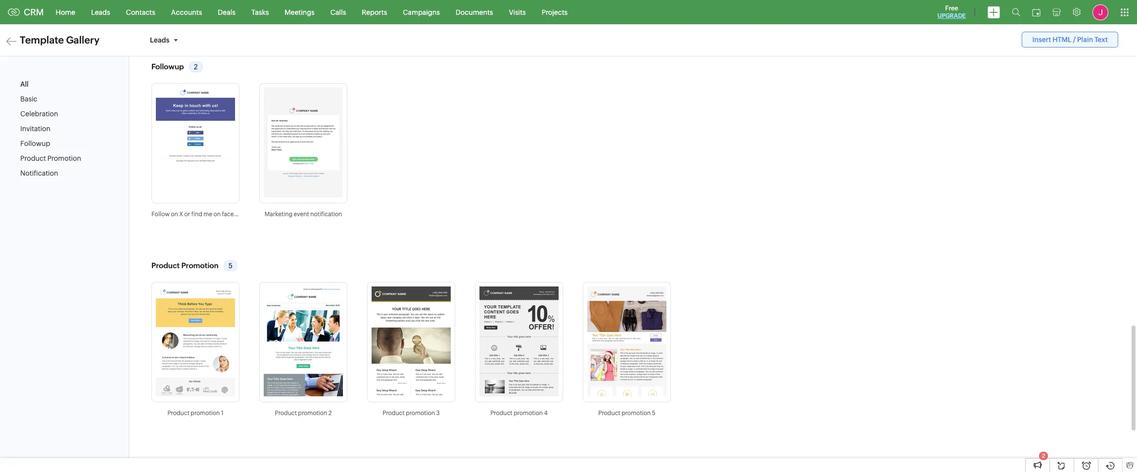Task type: locate. For each thing, give the bounding box(es) containing it.
template
[[20, 34, 64, 46]]

projects
[[542, 8, 568, 16]]

leads
[[91, 8, 110, 16], [150, 36, 169, 44]]

product for 3
[[383, 410, 405, 417]]

5 promotion from the left
[[622, 410, 651, 417]]

3 promotion from the left
[[406, 410, 435, 417]]

leads for leads field
[[150, 36, 169, 44]]

2 on from the left
[[214, 211, 221, 218]]

product promotion 5
[[598, 410, 656, 417]]

not loaded image for 3
[[372, 287, 451, 396]]

x
[[179, 211, 183, 218]]

0 horizontal spatial leads
[[91, 8, 110, 16]]

product promotion 1
[[167, 410, 223, 417]]

0 horizontal spatial on
[[171, 211, 178, 218]]

leads link
[[83, 0, 118, 24]]

promotion
[[191, 410, 220, 417], [298, 410, 327, 417], [406, 410, 435, 417], [514, 410, 543, 417], [622, 410, 651, 417]]

promotion for 1
[[191, 410, 220, 417]]

leads inside field
[[150, 36, 169, 44]]

1 horizontal spatial product promotion
[[151, 261, 219, 270]]

insert html / plain text link
[[1022, 32, 1118, 48]]

4
[[544, 410, 548, 417]]

template gallery
[[20, 34, 100, 46]]

search image
[[1012, 8, 1020, 16]]

contacts link
[[118, 0, 163, 24]]

2 horizontal spatial 2
[[1042, 453, 1045, 459]]

1 vertical spatial leads
[[150, 36, 169, 44]]

accounts
[[171, 8, 202, 16]]

product promotion
[[20, 154, 81, 162], [151, 261, 219, 270]]

documents
[[456, 8, 493, 16]]

event
[[294, 211, 309, 218]]

2
[[194, 63, 198, 71], [328, 410, 332, 417], [1042, 453, 1045, 459]]

find
[[191, 211, 202, 218]]

follow
[[151, 211, 170, 218]]

or
[[184, 211, 190, 218]]

tasks
[[251, 8, 269, 16]]

0 vertical spatial product promotion
[[20, 154, 81, 162]]

meetings
[[285, 8, 315, 16]]

profile element
[[1087, 0, 1114, 24]]

0 vertical spatial 2
[[194, 63, 198, 71]]

leads up gallery
[[91, 8, 110, 16]]

on left x
[[171, 211, 178, 218]]

calls
[[330, 8, 346, 16]]

reports
[[362, 8, 387, 16]]

not loaded image for 4
[[480, 287, 559, 396]]

followup down leads field
[[151, 62, 184, 71]]

1 horizontal spatial leads
[[150, 36, 169, 44]]

product promotion 2
[[275, 410, 332, 417]]

campaigns
[[403, 8, 440, 16]]

campaigns link
[[395, 0, 448, 24]]

not loaded image for 5
[[587, 287, 667, 396]]

create menu image
[[988, 6, 1000, 18]]

followup
[[151, 62, 184, 71], [20, 140, 50, 148]]

marketing
[[265, 211, 293, 218]]

not loaded image
[[156, 88, 235, 198], [264, 88, 343, 198], [156, 287, 235, 396], [264, 287, 343, 396], [372, 287, 451, 396], [480, 287, 559, 396], [587, 287, 667, 396]]

1 vertical spatial product promotion
[[151, 261, 219, 270]]

followup down invitation
[[20, 140, 50, 148]]

0 vertical spatial leads
[[91, 8, 110, 16]]

not loaded image for x
[[156, 88, 235, 198]]

0 vertical spatial followup
[[151, 62, 184, 71]]

on right me
[[214, 211, 221, 218]]

crm
[[24, 7, 44, 17]]

profile image
[[1093, 4, 1108, 20]]

1 horizontal spatial on
[[214, 211, 221, 218]]

product promotion 4
[[490, 410, 548, 417]]

projects link
[[534, 0, 576, 24]]

5
[[229, 262, 233, 270], [652, 410, 656, 417]]

1 vertical spatial promotion
[[181, 261, 219, 270]]

1 promotion from the left
[[191, 410, 220, 417]]

on
[[171, 211, 178, 218], [214, 211, 221, 218]]

insert html / plain text
[[1032, 36, 1108, 44]]

not loaded image for 1
[[156, 287, 235, 396]]

0 horizontal spatial promotion
[[47, 154, 81, 162]]

1
[[221, 410, 223, 417]]

1 horizontal spatial 5
[[652, 410, 656, 417]]

calendar image
[[1032, 8, 1041, 16]]

2 promotion from the left
[[298, 410, 327, 417]]

search element
[[1006, 0, 1026, 24]]

invitation
[[20, 125, 50, 133]]

product for 4
[[490, 410, 512, 417]]

0 vertical spatial 5
[[229, 262, 233, 270]]

0 horizontal spatial product promotion
[[20, 154, 81, 162]]

product promotion 3
[[383, 410, 440, 417]]

1 vertical spatial 2
[[328, 410, 332, 417]]

visits link
[[501, 0, 534, 24]]

meetings link
[[277, 0, 323, 24]]

leads down contacts
[[150, 36, 169, 44]]

leads for leads link
[[91, 8, 110, 16]]

1 vertical spatial followup
[[20, 140, 50, 148]]

product
[[20, 154, 46, 162], [151, 261, 180, 270], [167, 410, 189, 417], [275, 410, 297, 417], [383, 410, 405, 417], [490, 410, 512, 417], [598, 410, 620, 417]]

1 vertical spatial 5
[[652, 410, 656, 417]]

0 horizontal spatial 5
[[229, 262, 233, 270]]

not loaded image for 2
[[264, 287, 343, 396]]

1 horizontal spatial 2
[[328, 410, 332, 417]]

accounts link
[[163, 0, 210, 24]]

1 on from the left
[[171, 211, 178, 218]]

promotion for 4
[[514, 410, 543, 417]]

promotion
[[47, 154, 81, 162], [181, 261, 219, 270]]

4 promotion from the left
[[514, 410, 543, 417]]

text
[[1095, 36, 1108, 44]]



Task type: vqa. For each thing, say whether or not it's contained in the screenshot.
rightmost Promotion
yes



Task type: describe. For each thing, give the bounding box(es) containing it.
visits
[[509, 8, 526, 16]]

0 vertical spatial promotion
[[47, 154, 81, 162]]

contacts
[[126, 8, 155, 16]]

reports link
[[354, 0, 395, 24]]

all
[[20, 80, 28, 88]]

notification
[[310, 211, 342, 218]]

/
[[1073, 36, 1076, 44]]

3
[[436, 410, 440, 417]]

html
[[1053, 36, 1072, 44]]

me
[[204, 211, 212, 218]]

0 horizontal spatial followup
[[20, 140, 50, 148]]

plain
[[1077, 36, 1093, 44]]

product for 5
[[598, 410, 620, 417]]

celebration
[[20, 110, 58, 118]]

insert
[[1032, 36, 1051, 44]]

free
[[945, 4, 958, 12]]

1 horizontal spatial promotion
[[181, 261, 219, 270]]

not loaded image for notification
[[264, 88, 343, 198]]

2 vertical spatial 2
[[1042, 453, 1045, 459]]

promotion for 5
[[622, 410, 651, 417]]

product for 2
[[275, 410, 297, 417]]

tasks link
[[243, 0, 277, 24]]

marketing event notification
[[265, 211, 342, 218]]

1 horizontal spatial followup
[[151, 62, 184, 71]]

documents link
[[448, 0, 501, 24]]

0 horizontal spatial 2
[[194, 63, 198, 71]]

notification
[[20, 169, 58, 177]]

facebook
[[222, 211, 248, 218]]

home link
[[48, 0, 83, 24]]

deals link
[[210, 0, 243, 24]]

gallery
[[66, 34, 100, 46]]

calls link
[[323, 0, 354, 24]]

deals
[[218, 8, 236, 16]]

promotion for 2
[[298, 410, 327, 417]]

product for 1
[[167, 410, 189, 417]]

basic
[[20, 95, 37, 103]]

home
[[56, 8, 75, 16]]

upgrade
[[938, 12, 966, 19]]

follow on x or find me on facebook
[[151, 211, 248, 218]]

free upgrade
[[938, 4, 966, 19]]

crm link
[[8, 7, 44, 17]]

promotion for 3
[[406, 410, 435, 417]]

create menu element
[[982, 0, 1006, 24]]

Leads field
[[146, 32, 185, 49]]



